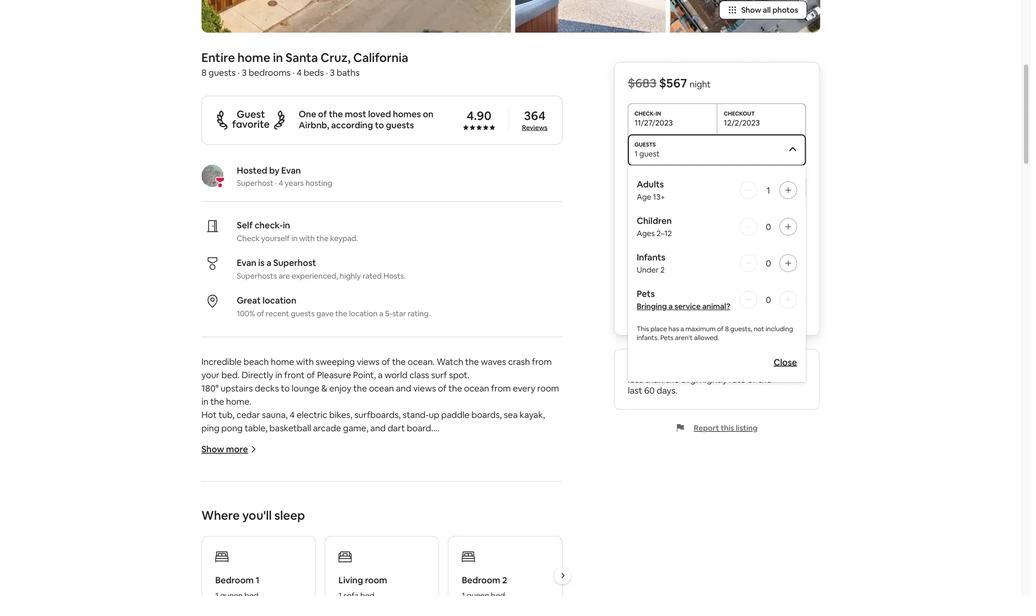Task type: describe. For each thing, give the bounding box(es) containing it.
star
[[392, 309, 406, 318]]

1 horizontal spatial watch
[[460, 515, 485, 526]]

a up stunning
[[228, 462, 233, 473]]

2 inside infants under 2
[[661, 265, 665, 275]]

and up kitchen,
[[202, 555, 217, 566]]

and down bathrooms.
[[367, 555, 383, 566]]

with down work
[[454, 475, 471, 487]]

3 up guest
[[242, 67, 247, 78]]

self
[[237, 219, 253, 231]]

0 vertical spatial soaking
[[473, 475, 505, 487]]

· right beds on the left
[[326, 67, 328, 78]]

1 horizontal spatial ocean
[[369, 382, 394, 394]]

than
[[645, 373, 664, 385]]

the down the point,
[[353, 382, 367, 394]]

0 horizontal spatial room
[[365, 574, 387, 586]]

be
[[709, 210, 718, 219]]

home inside entire home in santa cruz, california 8 guests · 3 bedrooms · 4 beds · 3 baths
[[238, 49, 270, 65]]

kayak,
[[520, 409, 545, 420]]

and up dining
[[290, 555, 305, 566]]

adults age 13+
[[637, 178, 665, 202]]

in right fire
[[343, 488, 350, 500]]

years
[[285, 178, 304, 188]]

the left avg.
[[666, 373, 679, 385]]

0 for infants
[[766, 257, 771, 269]]

4 inside incredible beach home with sweeping views of the ocean. watch the waves crash from your bed. directly in front of pleasure point, a world class surf spot. 180° upstairs decks to lounge & enjoy the ocean and views of the ocean from every room in the home. hot tub, cedar sauna, 4 electric bikes, surfboards, stand-up paddle boards, sea kayak, ping pong table, basketball arcade game, and dart board.
[[290, 409, 295, 420]]

hammock.
[[400, 528, 443, 540]]

8 for place
[[725, 325, 729, 333]]

cedar inside this is a historic beach home, truly one of a kind. beautiful wood work throughout and stunning views from every part of the house. master bedroom with soaking tub built into the corner of the room. light a fire in the gas fireplace in your room and draw a bath from which you can see the ocean and watch the moonrise over the water. two sections of deck upstairs to lounge and enjoy the sunshine, watch the surfers and keep an eye out for  whales, or simply relax in the hammock. the entire home is 3 bedrooms and 3 bathrooms. the 2 bedrooms  and 2 baths upstairs and the 3rd bedroom and 3rd bathroom  and cedar sauna downstairs, along with the kitchen, living room, and dining room. master bedroom as described above. gorgeous view, fireplace, bathroom with soaking tub (no shower).
[[385, 555, 408, 566]]

crash
[[508, 356, 530, 367]]

3 down for
[[278, 542, 283, 553]]

2 horizontal spatial ocean
[[464, 382, 489, 394]]

1 horizontal spatial room.
[[329, 568, 352, 579]]

the up spot.
[[465, 356, 479, 367]]

your dates are $580 less than the avg. nightly rate of the last 60 days.
[[628, 362, 772, 396]]

the up the deck
[[277, 502, 291, 513]]

whales,
[[283, 528, 314, 540]]

basketball
[[270, 422, 311, 433]]

the right along at bottom
[[528, 555, 542, 566]]

home inside this is a historic beach home, truly one of a kind. beautiful wood work throughout and stunning views from every part of the house. master bedroom with soaking tub built into the corner of the room. light a fire in the gas fireplace in your room and draw a bath from which you can see the ocean and watch the moonrise over the water. two sections of deck upstairs to lounge and enjoy the sunshine, watch the surfers and keep an eye out for  whales, or simply relax in the hammock. the entire home is 3 bedrooms and 3 bathrooms. the 2 bedrooms  and 2 baths upstairs and the 3rd bedroom and 3rd bathroom  and cedar sauna downstairs, along with the kitchen, living room, and dining room. master bedroom as described above. gorgeous view, fireplace, bathroom with soaking tub (no shower).
[[245, 542, 268, 553]]

favorite
[[232, 117, 270, 130]]

infants group
[[637, 251, 798, 275]]

a up house.
[[370, 462, 374, 473]]

in up the yourself
[[283, 219, 290, 231]]

show more button
[[202, 443, 257, 455]]

which
[[202, 502, 225, 513]]

your inside this is a historic beach home, truly one of a kind. beautiful wood work throughout and stunning views from every part of the house. master bedroom with soaking tub built into the corner of the room. light a fire in the gas fireplace in your room and draw a bath from which you can see the ocean and watch the moonrise over the water. two sections of deck upstairs to lounge and enjoy the sunshine, watch the surfers and keep an eye out for  whales, or simply relax in the hammock. the entire home is 3 bedrooms and 3 bathrooms. the 2 bedrooms  and 2 baths upstairs and the 3rd bedroom and 3rd bathroom  and cedar sauna downstairs, along with the kitchen, living room, and dining room. master bedroom as described above. gorgeous view, fireplace, bathroom with soaking tub (no shower).
[[430, 488, 448, 500]]

host profile picture image
[[202, 165, 224, 187]]

5-
[[385, 309, 393, 318]]

superhost for evan is a superhost
[[273, 257, 316, 268]]

entire
[[202, 49, 235, 65]]

experienced,
[[292, 271, 338, 281]]

where
[[202, 508, 240, 523]]

rate
[[730, 373, 746, 385]]

show for show more
[[202, 443, 224, 455]]

8 for home
[[202, 67, 207, 78]]

the down close button
[[758, 373, 772, 385]]

see
[[261, 502, 275, 513]]

2 vertical spatial bedroom
[[232, 581, 270, 593]]

class
[[410, 369, 429, 380]]

santa
[[286, 49, 318, 65]]

1 vertical spatial upstairs
[[289, 515, 321, 526]]

dining
[[302, 568, 327, 579]]

180°oceanview+hottub+ebikes+surfboards+sups+kayak image 5 image
[[670, 0, 821, 33]]

an
[[224, 528, 233, 540]]

0 vertical spatial $567
[[659, 75, 687, 91]]

waves
[[481, 356, 506, 367]]

from right crash at bottom
[[532, 356, 552, 367]]

of inside great location 100% of recent guests gave the location a 5-star rating.
[[257, 309, 264, 318]]

1 3rd from the left
[[234, 555, 248, 566]]

the inside great location 100% of recent guests gave the location a 5-star rating.
[[335, 309, 347, 318]]

to inside one of the most loved homes on airbnb, according to guests
[[375, 119, 384, 130]]

hosts.
[[384, 271, 406, 281]]

from up the see
[[263, 475, 283, 487]]

0 vertical spatial bedroom
[[414, 475, 452, 487]]

up
[[429, 409, 440, 420]]

the up 'sunshine,'
[[440, 502, 453, 513]]

built
[[523, 475, 541, 487]]

ping
[[202, 422, 219, 433]]

this for this place has a maximum of 8 guests, not including infants. pets aren't allowed.
[[637, 325, 649, 333]]

2 horizontal spatial upstairs
[[521, 542, 553, 553]]

to inside this is a historic beach home, truly one of a kind. beautiful wood work throughout and stunning views from every part of the house. master bedroom with soaking tub built into the corner of the room. light a fire in the gas fireplace in your room and draw a bath from which you can see the ocean and watch the moonrise over the water. two sections of deck upstairs to lounge and enjoy the sunshine, watch the surfers and keep an eye out for  whales, or simply relax in the hammock. the entire home is 3 bedrooms and 3 bathrooms. the 2 bedrooms  and 2 baths upstairs and the 3rd bedroom and 3rd bathroom  and cedar sauna downstairs, along with the kitchen, living room, and dining room. master bedroom as described above. gorgeous view, fireplace, bathroom with soaking tub (no shower).
[[323, 515, 332, 526]]

enjoy inside incredible beach home with sweeping views of the ocean. watch the waves crash from your bed. directly in front of pleasure point, a world class surf spot. 180° upstairs decks to lounge & enjoy the ocean and views of the ocean from every room in the home. hot tub, cedar sauna, 4 electric bikes, surfboards, stand-up paddle boards, sea kayak, ping pong table, basketball arcade game, and dart board.
[[330, 382, 352, 394]]

the up which
[[202, 488, 215, 500]]

with right along at bottom
[[509, 555, 526, 566]]

to inside incredible beach home with sweeping views of the ocean. watch the waves crash from your bed. directly in front of pleasure point, a world class surf spot. 180° upstairs decks to lounge & enjoy the ocean and views of the ocean from every room in the home. hot tub, cedar sauna, 4 electric bikes, surfboards, stand-up paddle boards, sea kayak, ping pong table, basketball arcade game, and dart board.
[[281, 382, 290, 394]]

and down surfboards,
[[370, 422, 386, 433]]

0 vertical spatial master
[[384, 475, 412, 487]]

keep
[[202, 528, 222, 540]]

a inside this place has a maximum of 8 guests, not including infants. pets aren't allowed.
[[681, 325, 684, 333]]

180°oceanview+hottub+ebikes+surfboards+sups+kayak image 3 image
[[516, 0, 666, 33]]

is for this
[[220, 462, 226, 473]]

from down into
[[541, 488, 561, 500]]

guest favorite
[[232, 108, 270, 130]]

out
[[252, 528, 266, 540]]

along
[[484, 555, 507, 566]]

world
[[385, 369, 408, 380]]

airbnb
[[628, 272, 656, 284]]

0 vertical spatial tub
[[506, 475, 521, 487]]

the down the 180°
[[210, 396, 224, 407]]

ocean.
[[408, 356, 435, 367]]

pets bringing a service animal?
[[637, 288, 731, 311]]

simply
[[326, 528, 352, 540]]

paddle
[[441, 409, 470, 420]]

point,
[[353, 369, 376, 380]]

ocean inside this is a historic beach home, truly one of a kind. beautiful wood work throughout and stunning views from every part of the house. master bedroom with soaking tub built into the corner of the room. light a fire in the gas fireplace in your room and draw a bath from which you can see the ocean and watch the moonrise over the water. two sections of deck upstairs to lounge and enjoy the sunshine, watch the surfers and keep an eye out for  whales, or simply relax in the hammock. the entire home is 3 bedrooms and 3 bathrooms. the 2 bedrooms  and 2 baths upstairs and the 3rd bedroom and 3rd bathroom  and cedar sauna downstairs, along with the kitchen, living room, and dining room. master bedroom as described above. gorgeous view, fireplace, bathroom with soaking tub (no shower).
[[293, 502, 318, 513]]

this
[[721, 423, 735, 433]]

lounge inside this is a historic beach home, truly one of a kind. beautiful wood work throughout and stunning views from every part of the house. master bedroom with soaking tub built into the corner of the room. light a fire in the gas fireplace in your room and draw a bath from which you can see the ocean and watch the moonrise over the water. two sections of deck upstairs to lounge and enjoy the sunshine, watch the surfers and keep an eye out for  whales, or simply relax in the hammock. the entire home is 3 bedrooms and 3 bathrooms. the 2 bedrooms  and 2 baths upstairs and the 3rd bedroom and 3rd bathroom  and cedar sauna downstairs, along with the kitchen, living room, and dining room. master bedroom as described above. gorgeous view, fireplace, bathroom with soaking tub (no shower).
[[334, 515, 362, 526]]

the up "hammock."
[[405, 515, 419, 526]]

stunning
[[202, 475, 237, 487]]

taxes
[[681, 310, 703, 322]]

the down "entire"
[[219, 555, 233, 566]]

report
[[694, 423, 719, 433]]

room inside incredible beach home with sweeping views of the ocean. watch the waves crash from your bed. directly in front of pleasure point, a world class surf spot. 180° upstairs decks to lounge & enjoy the ocean and views of the ocean from every room in the home. hot tub, cedar sauna, 4 electric bikes, surfboards, stand-up paddle boards, sea kayak, ping pong table, basketball arcade game, and dart board.
[[538, 382, 559, 394]]

evan inside hosted by evan superhost · 4 years hosting
[[281, 164, 301, 176]]

of inside the your dates are $580 less than the avg. nightly rate of the last 60 days.
[[748, 373, 756, 385]]

enjoy inside this is a historic beach home, truly one of a kind. beautiful wood work throughout and stunning views from every part of the house. master bedroom with soaking tub built into the corner of the room. light a fire in the gas fireplace in your room and draw a bath from which you can see the ocean and watch the moonrise over the water. two sections of deck upstairs to lounge and enjoy the sunshine, watch the surfers and keep an eye out for  whales, or simply relax in the hammock. the entire home is 3 bedrooms and 3 bathrooms. the 2 bedrooms  and 2 baths upstairs and the 3rd bedroom and 3rd bathroom  and cedar sauna downstairs, along with the kitchen, living room, and dining room. master bedroom as described above. gorgeous view, fireplace, bathroom with soaking tub (no shower).
[[381, 515, 403, 526]]

guest
[[640, 149, 660, 159]]

guest
[[237, 108, 265, 121]]

fireplace
[[383, 488, 419, 500]]

spot.
[[449, 369, 470, 380]]

1 horizontal spatial bathroom
[[458, 581, 499, 593]]

moonrise
[[380, 502, 418, 513]]

cruz,
[[321, 49, 351, 65]]

guests inside one of the most loved homes on airbnb, according to guests
[[386, 119, 414, 130]]

bedrooms inside entire home in santa cruz, california 8 guests · 3 bedrooms · 4 beds · 3 baths
[[249, 67, 291, 78]]

a left bath
[[513, 488, 518, 500]]

last
[[628, 385, 643, 396]]

superhosts
[[237, 271, 277, 281]]

beach inside incredible beach home with sweeping views of the ocean. watch the waves crash from your bed. directly in front of pleasure point, a world class surf spot. 180° upstairs decks to lounge & enjoy the ocean and views of the ocean from every room in the home. hot tub, cedar sauna, 4 electric bikes, surfboards, stand-up paddle boards, sea kayak, ping pong table, basketball arcade game, and dart board.
[[244, 356, 269, 367]]

0 for pets
[[766, 294, 771, 305]]

won't
[[687, 210, 707, 219]]

and up water.
[[474, 488, 489, 500]]

a inside pets bringing a service animal?
[[669, 301, 673, 311]]

1 for 1
[[767, 184, 771, 196]]

· down santa
[[293, 67, 295, 78]]

every inside this is a historic beach home, truly one of a kind. beautiful wood work throughout and stunning views from every part of the house. master bedroom with soaking tub built into the corner of the room. light a fire in the gas fireplace in your room and draw a bath from which you can see the ocean and watch the moonrise over the water. two sections of deck upstairs to lounge and enjoy the sunshine, watch the surfers and keep an eye out for  whales, or simply relax in the hammock. the entire home is 3 bedrooms and 3 bathrooms. the 2 bedrooms  and 2 baths upstairs and the 3rd bedroom and 3rd bathroom  and cedar sauna downstairs, along with the kitchen, living room, and dining room. master bedroom as described above. gorgeous view, fireplace, bathroom with soaking tub (no shower).
[[285, 475, 308, 487]]

entire home in santa cruz, california 8 guests · 3 bedrooms · 4 beds · 3 baths
[[202, 49, 409, 78]]

12/2/2023
[[724, 118, 760, 128]]

your inside incredible beach home with sweeping views of the ocean. watch the waves crash from your bed. directly in front of pleasure point, a world class surf spot. 180° upstairs decks to lounge & enjoy the ocean and views of the ocean from every room in the home. hot tub, cedar sauna, 4 electric bikes, surfboards, stand-up paddle boards, sea kayak, ping pong table, basketball arcade game, and dart board.
[[202, 369, 220, 380]]

0 vertical spatial room.
[[272, 488, 296, 500]]

self check-in check yourself in with the keypad.
[[237, 219, 358, 243]]

from down waves
[[491, 382, 511, 394]]

3 down cruz,
[[330, 67, 335, 78]]

0 vertical spatial watch
[[337, 502, 362, 513]]

$125
[[788, 252, 806, 264]]

x
[[650, 232, 655, 244]]

sweeping
[[316, 356, 355, 367]]

work
[[460, 462, 481, 473]]

in up bathrooms.
[[376, 528, 383, 540]]

1 horizontal spatial views
[[357, 356, 380, 367]]

0 vertical spatial service
[[658, 272, 687, 284]]

in up hot
[[202, 396, 209, 407]]

0 horizontal spatial location
[[263, 294, 297, 306]]

including
[[766, 325, 794, 333]]

and up relax in the left of the page
[[364, 515, 379, 526]]

the down gas
[[364, 502, 378, 513]]

$683 $567 night
[[628, 75, 711, 91]]

can
[[244, 502, 259, 513]]

the inside the self check-in check yourself in with the keypad.
[[317, 233, 329, 243]]

of inside this place has a maximum of 8 guests, not including infants. pets aren't allowed.
[[717, 325, 724, 333]]

watch
[[437, 356, 464, 367]]

views inside this is a historic beach home, truly one of a kind. beautiful wood work throughout and stunning views from every part of the house. master bedroom with soaking tub built into the corner of the room. light a fire in the gas fireplace in your room and draw a bath from which you can see the ocean and watch the moonrise over the water. two sections of deck upstairs to lounge and enjoy the sunshine, watch the surfers and keep an eye out for  whales, or simply relax in the hammock. the entire home is 3 bedrooms and 3 bathrooms. the 2 bedrooms  and 2 baths upstairs and the 3rd bedroom and 3rd bathroom  and cedar sauna downstairs, along with the kitchen, living room, and dining room. master bedroom as described above. gorgeous view, fireplace, bathroom with soaking tub (no shower).
[[239, 475, 262, 487]]

next image
[[559, 572, 566, 579]]

two
[[202, 515, 219, 526]]

beautiful
[[397, 462, 433, 473]]

bringing a service animal? button
[[637, 301, 731, 311]]

in left front at bottom
[[275, 369, 282, 380]]

part
[[310, 475, 327, 487]]

front
[[284, 369, 305, 380]]

1 vertical spatial $567
[[628, 232, 648, 244]]

3 down "simply"
[[346, 542, 351, 553]]

0 horizontal spatial master
[[202, 581, 230, 593]]

room inside this is a historic beach home, truly one of a kind. beautiful wood work throughout and stunning views from every part of the house. master bedroom with soaking tub built into the corner of the room. light a fire in the gas fireplace in your room and draw a bath from which you can see the ocean and watch the moonrise over the water. two sections of deck upstairs to lounge and enjoy the sunshine, watch the surfers and keep an eye out for  whales, or simply relax in the hammock. the entire home is 3 bedrooms and 3 bathrooms. the 2 bedrooms  and 2 baths upstairs and the 3rd bedroom and 3rd bathroom  and cedar sauna downstairs, along with the kitchen, living room, and dining room. master bedroom as described above. gorgeous view, fireplace, bathroom with soaking tub (no shower).
[[450, 488, 472, 500]]

the left surfers
[[487, 515, 501, 526]]

the up bathrooms.
[[384, 528, 398, 540]]

and right surfers
[[533, 515, 548, 526]]

by
[[269, 164, 280, 176]]

1 vertical spatial soaking
[[520, 581, 552, 593]]

surf
[[431, 369, 447, 380]]

of inside one of the most loved homes on airbnb, according to guests
[[318, 108, 327, 119]]

most
[[345, 108, 366, 119]]

evan inside evan is a superhost superhosts are experienced, highly rated hosts.
[[237, 257, 256, 268]]

a inside incredible beach home with sweeping views of the ocean. watch the waves crash from your bed. directly in front of pleasure point, a world class surf spot. 180° upstairs decks to lounge & enjoy the ocean and views of the ocean from every room in the home. hot tub, cedar sauna, 4 electric bikes, surfboards, stand-up paddle boards, sea kayak, ping pong table, basketball arcade game, and dart board.
[[378, 369, 383, 380]]

homes
[[393, 108, 421, 119]]

in up over
[[421, 488, 428, 500]]

4.90
[[467, 108, 492, 124]]

check
[[237, 233, 260, 243]]

0 for children
[[766, 221, 771, 232]]

airbnb,
[[299, 119, 329, 130]]

service inside pets bringing a service animal?
[[675, 301, 701, 311]]

all
[[763, 5, 771, 15]]



Task type: locate. For each thing, give the bounding box(es) containing it.
this up infants.
[[637, 325, 649, 333]]

0 horizontal spatial fee
[[666, 252, 679, 264]]

364 reviews
[[522, 108, 548, 132]]

2 right under
[[661, 265, 665, 275]]

1 vertical spatial location
[[349, 309, 378, 318]]

2 3rd from the left
[[307, 555, 321, 566]]

bedrooms down whales,
[[285, 542, 327, 553]]

2 horizontal spatial 1
[[767, 184, 771, 196]]

8 inside this place has a maximum of 8 guests, not including infants. pets aren't allowed.
[[725, 325, 729, 333]]

bathrooms.
[[353, 542, 400, 553]]

0 horizontal spatial tub
[[202, 595, 216, 596]]

2 0 from the top
[[766, 257, 771, 269]]

baths inside this is a historic beach home, truly one of a kind. beautiful wood work throughout and stunning views from every part of the house. master bedroom with soaking tub built into the corner of the room. light a fire in the gas fireplace in your room and draw a bath from which you can see the ocean and watch the moonrise over the water. two sections of deck upstairs to lounge and enjoy the sunshine, watch the surfers and keep an eye out for  whales, or simply relax in the hammock. the entire home is 3 bedrooms and 3 bathrooms. the 2 bedrooms  and 2 baths upstairs and the 3rd bedroom and 3rd bathroom  and cedar sauna downstairs, along with the kitchen, living room, and dining room. master bedroom as described above. gorgeous view, fireplace, bathroom with soaking tub (no shower).
[[496, 542, 519, 553]]

2 vertical spatial guests
[[291, 309, 315, 318]]

baths down cruz,
[[337, 67, 360, 78]]

photos
[[773, 5, 799, 15]]

bedroom for bedroom 2
[[462, 574, 501, 586]]

not
[[754, 325, 765, 333]]

guests left gave
[[291, 309, 315, 318]]

1 vertical spatial is
[[220, 462, 226, 473]]

1 vertical spatial fee
[[689, 272, 702, 284]]

this inside this is a historic beach home, truly one of a kind. beautiful wood work throughout and stunning views from every part of the house. master bedroom with soaking tub built into the corner of the room. light a fire in the gas fireplace in your room and draw a bath from which you can see the ocean and watch the moonrise over the water. two sections of deck upstairs to lounge and enjoy the sunshine, watch the surfers and keep an eye out for  whales, or simply relax in the hammock. the entire home is 3 bedrooms and 3 bathrooms. the 2 bedrooms  and 2 baths upstairs and the 3rd bedroom and 3rd bathroom  and cedar sauna downstairs, along with the kitchen, living room, and dining room. master bedroom as described above. gorgeous view, fireplace, bathroom with soaking tub (no shower).
[[202, 462, 218, 473]]

home right entire
[[238, 49, 270, 65]]

a inside evan is a superhost superhosts are experienced, highly rated hosts.
[[267, 257, 272, 268]]

0 vertical spatial guests
[[209, 67, 236, 78]]

1 horizontal spatial 8
[[725, 325, 729, 333]]

evan up superhosts
[[237, 257, 256, 268]]

this
[[637, 325, 649, 333], [202, 462, 218, 473]]

watch down water.
[[460, 515, 485, 526]]

2 horizontal spatial guests
[[386, 119, 414, 130]]

location left 5-
[[349, 309, 378, 318]]

a right has
[[681, 325, 684, 333]]

pets group
[[637, 288, 798, 311]]

the right gave
[[335, 309, 347, 318]]

california
[[353, 49, 409, 65]]

ocean down world
[[369, 382, 394, 394]]

fee down nights
[[666, 252, 679, 264]]

you
[[672, 210, 685, 219]]

0 horizontal spatial watch
[[337, 502, 362, 513]]

0 vertical spatial fee
[[666, 252, 679, 264]]

$2,835
[[779, 232, 806, 244]]

0 horizontal spatial pets
[[637, 288, 655, 299]]

gorgeous
[[354, 581, 395, 593]]

0 vertical spatial 1
[[635, 149, 638, 159]]

show more
[[202, 443, 248, 455]]

bedrooms up downstairs,
[[426, 542, 468, 553]]

1 vertical spatial 4
[[279, 178, 283, 188]]

4 inside entire home in santa cruz, california 8 guests · 3 bedrooms · 4 beds · 3 baths
[[297, 67, 302, 78]]

the up world
[[392, 356, 406, 367]]

0 horizontal spatial room.
[[272, 488, 296, 500]]

avg.
[[681, 373, 698, 385]]

1 horizontal spatial location
[[349, 309, 378, 318]]

2 bedroom from the left
[[462, 574, 501, 586]]

charged
[[720, 210, 749, 219]]

1 horizontal spatial bedroom
[[462, 574, 501, 586]]

· down by
[[275, 178, 277, 188]]

0 horizontal spatial this
[[202, 462, 218, 473]]

days.
[[657, 385, 678, 396]]

pets down has
[[661, 333, 674, 342]]

1 vertical spatial tub
[[202, 595, 216, 596]]

0 horizontal spatial your
[[202, 369, 220, 380]]

before
[[651, 310, 679, 322]]

4 left beds on the left
[[297, 67, 302, 78]]

$567 x 5 nights button
[[628, 232, 689, 244]]

1 horizontal spatial soaking
[[520, 581, 552, 593]]

180°oceanview+hottub+ebikes+surfboards+sups+kayak image 1 image
[[202, 0, 511, 33]]

0 vertical spatial to
[[375, 119, 384, 130]]

into
[[542, 475, 558, 487]]

show for show all photos
[[742, 5, 762, 15]]

views up the point,
[[357, 356, 380, 367]]

1 vertical spatial are
[[729, 362, 742, 374]]

1 for 1 guest
[[635, 149, 638, 159]]

tub left (no on the left of page
[[202, 595, 216, 596]]

bathroom down along at bottom
[[458, 581, 499, 593]]

and down fire
[[320, 502, 335, 513]]

is
[[258, 257, 265, 268], [220, 462, 226, 473], [270, 542, 276, 553]]

entire
[[219, 542, 243, 553]]

0 horizontal spatial bathroom
[[323, 555, 363, 566]]

stand-
[[403, 409, 429, 420]]

1 horizontal spatial enjoy
[[381, 515, 403, 526]]

0 horizontal spatial views
[[239, 475, 262, 487]]

and
[[396, 382, 411, 394], [370, 422, 386, 433], [531, 462, 546, 473], [474, 488, 489, 500], [320, 502, 335, 513], [364, 515, 379, 526], [533, 515, 548, 526], [329, 542, 344, 553], [472, 542, 487, 553], [202, 555, 217, 566], [290, 555, 305, 566], [367, 555, 383, 566], [284, 568, 300, 579]]

watch down fire
[[337, 502, 362, 513]]

0 horizontal spatial evan
[[237, 257, 256, 268]]

8 left the 'guests,'
[[725, 325, 729, 333]]

beach inside this is a historic beach home, truly one of a kind. beautiful wood work throughout and stunning views from every part of the house. master bedroom with soaking tub built into the corner of the room. light a fire in the gas fireplace in your room and draw a bath from which you can see the ocean and watch the moonrise over the water. two sections of deck upstairs to lounge and enjoy the sunshine, watch the surfers and keep an eye out for  whales, or simply relax in the hammock. the entire home is 3 bedrooms and 3 bathrooms. the 2 bedrooms  and 2 baths upstairs and the 3rd bedroom and 3rd bathroom  and cedar sauna downstairs, along with the kitchen, living room, and dining room. master bedroom as described above. gorgeous view, fireplace, bathroom with soaking tub (no shower).
[[267, 462, 292, 473]]

0 vertical spatial beach
[[244, 356, 269, 367]]

$683
[[628, 75, 657, 91]]

children group
[[637, 215, 798, 238]]

to down front at bottom
[[281, 382, 290, 394]]

historic
[[235, 462, 265, 473]]

home down out
[[245, 542, 268, 553]]

1 vertical spatial cedar
[[385, 555, 408, 566]]

bedroom up (no on the left of page
[[215, 574, 254, 586]]

views down the class
[[413, 382, 436, 394]]

ocean down spot.
[[464, 382, 489, 394]]

1 inside the adults group
[[767, 184, 771, 196]]

a up superhosts
[[267, 257, 272, 268]]

a right bringing
[[669, 301, 673, 311]]

2–12
[[657, 228, 672, 238]]

evan up years
[[281, 164, 301, 176]]

soaking up draw
[[473, 475, 505, 487]]

2 vertical spatial home
[[245, 542, 268, 553]]

show left all
[[742, 5, 762, 15]]

0 vertical spatial home
[[238, 49, 270, 65]]

2 vertical spatial 1
[[256, 574, 260, 586]]

views down historic
[[239, 475, 262, 487]]

bedroom 2
[[462, 574, 507, 586]]

the down one
[[340, 475, 353, 487]]

1 vertical spatial pets
[[661, 333, 674, 342]]

room right living
[[365, 574, 387, 586]]

4 inside hosted by evan superhost · 4 years hosting
[[279, 178, 283, 188]]

4 up basketball
[[290, 409, 295, 420]]

adults group
[[637, 178, 798, 202]]

infants.
[[637, 333, 659, 342]]

show inside button
[[742, 5, 762, 15]]

1 horizontal spatial 3rd
[[307, 555, 321, 566]]

0 horizontal spatial 1
[[256, 574, 260, 586]]

bedroom down wood
[[414, 475, 452, 487]]

the down keep
[[202, 542, 217, 553]]

bedroom down along at bottom
[[462, 574, 501, 586]]

and down "simply"
[[329, 542, 344, 553]]

in right the yourself
[[292, 233, 298, 243]]

beds
[[304, 67, 324, 78]]

2 vertical spatial 4
[[290, 409, 295, 420]]

1 horizontal spatial are
[[729, 362, 742, 374]]

0 vertical spatial show
[[742, 5, 762, 15]]

your up the 180°
[[202, 369, 220, 380]]

or
[[315, 528, 324, 540]]

for
[[268, 528, 280, 540]]

1 horizontal spatial evan
[[281, 164, 301, 176]]

1 vertical spatial room
[[450, 488, 472, 500]]

bedroom for bedroom 1
[[215, 574, 254, 586]]

0 vertical spatial views
[[357, 356, 380, 367]]

to up the or
[[323, 515, 332, 526]]

2 horizontal spatial 4
[[297, 67, 302, 78]]

home inside incredible beach home with sweeping views of the ocean. watch the waves crash from your bed. directly in front of pleasure point, a world class surf spot. 180° upstairs decks to lounge & enjoy the ocean and views of the ocean from every room in the home. hot tub, cedar sauna, 4 electric bikes, surfboards, stand-up paddle boards, sea kayak, ping pong table, basketball arcade game, and dart board.
[[271, 356, 294, 367]]

2 vertical spatial is
[[270, 542, 276, 553]]

baths up along at bottom
[[496, 542, 519, 553]]

0 horizontal spatial $567
[[628, 232, 648, 244]]

less
[[628, 373, 643, 385]]

bath
[[520, 488, 539, 500]]

1 vertical spatial 1
[[767, 184, 771, 196]]

2 horizontal spatial views
[[413, 382, 436, 394]]

gas
[[367, 488, 382, 500]]

cleaning
[[628, 252, 664, 264]]

0 vertical spatial cedar
[[237, 409, 260, 420]]

soaking right bedroom 2 at the left bottom of page
[[520, 581, 552, 593]]

0 horizontal spatial 8
[[202, 67, 207, 78]]

· inside hosted by evan superhost · 4 years hosting
[[275, 178, 277, 188]]

electric
[[297, 409, 327, 420]]

upstairs up home.
[[221, 382, 253, 394]]

are inside evan is a superhost superhosts are experienced, highly rated hosts.
[[279, 271, 290, 281]]

maximum
[[686, 325, 716, 333]]

pong
[[221, 422, 243, 433]]

1 vertical spatial bathroom
[[458, 581, 499, 593]]

upstairs inside incredible beach home with sweeping views of the ocean. watch the waves crash from your bed. directly in front of pleasure point, a world class surf spot. 180° upstairs decks to lounge & enjoy the ocean and views of the ocean from every room in the home. hot tub, cedar sauna, 4 electric bikes, surfboards, stand-up paddle boards, sea kayak, ping pong table, basketball arcade game, and dart board.
[[221, 382, 253, 394]]

the left gas
[[352, 488, 365, 500]]

2 up along at bottom
[[489, 542, 494, 553]]

this inside this place has a maximum of 8 guests, not including infants. pets aren't allowed.
[[637, 325, 649, 333]]

ages
[[637, 228, 655, 238]]

ocean down light
[[293, 502, 318, 513]]

the down spot.
[[449, 382, 462, 394]]

0 vertical spatial location
[[263, 294, 297, 306]]

1 0 from the top
[[766, 221, 771, 232]]

bedroom
[[215, 574, 254, 586], [462, 574, 501, 586]]

dart
[[388, 422, 405, 433]]

total before taxes
[[628, 310, 703, 322]]

living
[[236, 568, 257, 579]]

with up front at bottom
[[296, 356, 314, 367]]

1 bedroom from the left
[[215, 574, 254, 586]]

superhost
[[237, 178, 274, 188], [273, 257, 316, 268]]

guests down entire
[[209, 67, 236, 78]]

incredible
[[202, 356, 242, 367]]

baths inside entire home in santa cruz, california 8 guests · 3 bedrooms · 4 beds · 3 baths
[[337, 67, 360, 78]]

incredible beach home with sweeping views of the ocean. watch the waves crash from your bed. directly in front of pleasure point, a world class surf spot. 180° upstairs decks to lounge & enjoy the ocean and views of the ocean from every room in the home. hot tub, cedar sauna, 4 electric bikes, surfboards, stand-up paddle boards, sea kayak, ping pong table, basketball arcade game, and dart board.
[[202, 356, 561, 433]]

1 horizontal spatial 4
[[290, 409, 295, 420]]

is up stunning
[[220, 462, 226, 473]]

1 horizontal spatial lounge
[[334, 515, 362, 526]]

0 inside infants "group"
[[766, 257, 771, 269]]

1 vertical spatial beach
[[267, 462, 292, 473]]

1 horizontal spatial pets
[[661, 333, 674, 342]]

room,
[[259, 568, 282, 579]]

rating.
[[408, 309, 431, 318]]

1 inside dropdown button
[[635, 149, 638, 159]]

allowed.
[[694, 333, 720, 342]]

1 horizontal spatial tub
[[506, 475, 521, 487]]

ocean
[[369, 382, 394, 394], [464, 382, 489, 394], [293, 502, 318, 513]]

and down world
[[396, 382, 411, 394]]

1 horizontal spatial is
[[258, 257, 265, 268]]

this for this is a historic beach home, truly one of a kind. beautiful wood work throughout and stunning views from every part of the house. master bedroom with soaking tub built into the corner of the room. light a fire in the gas fireplace in your room and draw a bath from which you can see the ocean and watch the moonrise over the water. two sections of deck upstairs to lounge and enjoy the sunshine, watch the surfers and keep an eye out for  whales, or simply relax in the hammock. the entire home is 3 bedrooms and 3 bathrooms. the 2 bedrooms  and 2 baths upstairs and the 3rd bedroom and 3rd bathroom  and cedar sauna downstairs, along with the kitchen, living room, and dining room. master bedroom as described above. gorgeous view, fireplace, bathroom with soaking tub (no shower).
[[202, 462, 218, 473]]

4
[[297, 67, 302, 78], [279, 178, 283, 188], [290, 409, 295, 420]]

3rd up dining
[[307, 555, 321, 566]]

home,
[[294, 462, 319, 473]]

arcade
[[313, 422, 341, 433]]

0 vertical spatial enjoy
[[330, 382, 352, 394]]

aren't
[[675, 333, 693, 342]]

0 vertical spatial your
[[202, 369, 220, 380]]

is for evan
[[258, 257, 265, 268]]

2 vertical spatial to
[[323, 515, 332, 526]]

2 vertical spatial upstairs
[[521, 542, 553, 553]]

pets inside this place has a maximum of 8 guests, not including infants. pets aren't allowed.
[[661, 333, 674, 342]]

13+
[[653, 192, 665, 202]]

0 vertical spatial baths
[[337, 67, 360, 78]]

the down "hammock."
[[402, 542, 417, 553]]

0 inside children group
[[766, 221, 771, 232]]

1 horizontal spatial show
[[742, 5, 762, 15]]

1 vertical spatial superhost
[[273, 257, 316, 268]]

2 the from the left
[[402, 542, 417, 553]]

1 guest
[[635, 149, 660, 159]]

beach
[[244, 356, 269, 367], [267, 462, 292, 473]]

0 horizontal spatial to
[[281, 382, 290, 394]]

$580
[[744, 362, 764, 374]]

1 vertical spatial 0
[[766, 257, 771, 269]]

under
[[637, 265, 659, 275]]

superhost for hosted by evan
[[237, 178, 274, 188]]

keypad.
[[330, 233, 358, 243]]

view,
[[396, 581, 417, 593]]

room up water.
[[450, 488, 472, 500]]

cedar up table,
[[237, 409, 260, 420]]

room. up the see
[[272, 488, 296, 500]]

lounge up "simply"
[[334, 515, 362, 526]]

1 vertical spatial master
[[202, 581, 230, 593]]

superhost up experienced,
[[273, 257, 316, 268]]

fireplace,
[[419, 581, 456, 593]]

0 horizontal spatial 4
[[279, 178, 283, 188]]

8 down entire
[[202, 67, 207, 78]]

evan is a superhost superhosts are experienced, highly rated hosts.
[[237, 257, 406, 281]]

the left most
[[329, 108, 343, 119]]

superhost inside hosted by evan superhost · 4 years hosting
[[237, 178, 274, 188]]

2 horizontal spatial room
[[538, 382, 559, 394]]

1 horizontal spatial 1
[[635, 149, 638, 159]]

report this listing button
[[676, 423, 758, 433]]

guests inside great location 100% of recent guests gave the location a 5-star rating.
[[291, 309, 315, 318]]

2 up sauna
[[419, 542, 424, 553]]

1 horizontal spatial this
[[637, 325, 649, 333]]

1 horizontal spatial the
[[402, 542, 417, 553]]

0 vertical spatial is
[[258, 257, 265, 268]]

cedar inside incredible beach home with sweeping views of the ocean. watch the waves crash from your bed. directly in front of pleasure point, a world class surf spot. 180° upstairs decks to lounge & enjoy the ocean and views of the ocean from every room in the home. hot tub, cedar sauna, 4 electric bikes, surfboards, stand-up paddle boards, sea kayak, ping pong table, basketball arcade game, and dart board.
[[237, 409, 260, 420]]

the inside one of the most loved homes on airbnb, according to guests
[[329, 108, 343, 119]]

upstairs
[[221, 382, 253, 394], [289, 515, 321, 526], [521, 542, 553, 553]]

deck
[[267, 515, 287, 526]]

0 horizontal spatial is
[[220, 462, 226, 473]]

0 vertical spatial every
[[513, 382, 536, 394]]

2 down along at bottom
[[502, 574, 507, 586]]

pets inside pets bringing a service animal?
[[637, 288, 655, 299]]

1 vertical spatial watch
[[460, 515, 485, 526]]

lounge down front at bottom
[[292, 382, 320, 394]]

has
[[669, 325, 679, 333]]

your up over
[[430, 488, 448, 500]]

bedrooms down santa
[[249, 67, 291, 78]]

superhost down hosted
[[237, 178, 274, 188]]

1 vertical spatial room.
[[329, 568, 352, 579]]

in inside entire home in santa cruz, california 8 guests · 3 bedrooms · 4 beds · 3 baths
[[273, 49, 283, 65]]

infants under 2
[[637, 251, 666, 275]]

close button
[[769, 351, 803, 373]]

this is a historic beach home, truly one of a kind. beautiful wood work throughout and stunning views from every part of the house. master bedroom with soaking tub built into the corner of the room. light a fire in the gas fireplace in your room and draw a bath from which you can see the ocean and watch the moonrise over the water. two sections of deck upstairs to lounge and enjoy the sunshine, watch the surfers and keep an eye out for  whales, or simply relax in the hammock. the entire home is 3 bedrooms and 3 bathrooms. the 2 bedrooms  and 2 baths upstairs and the 3rd bedroom and 3rd bathroom  and cedar sauna downstairs, along with the kitchen, living room, and dining room. master bedroom as described above. gorgeous view, fireplace, bathroom with soaking tub (no shower).
[[202, 462, 563, 596]]

0 horizontal spatial enjoy
[[330, 382, 352, 394]]

every
[[513, 382, 536, 394], [285, 475, 308, 487]]

the up the see
[[257, 488, 270, 500]]

room up kayak,
[[538, 382, 559, 394]]

0 inside pets group
[[766, 294, 771, 305]]

bedroom up shower).
[[232, 581, 270, 593]]

1 the from the left
[[202, 542, 217, 553]]

1 vertical spatial home
[[271, 356, 294, 367]]

0
[[766, 221, 771, 232], [766, 257, 771, 269], [766, 294, 771, 305]]

is inside evan is a superhost superhosts are experienced, highly rated hosts.
[[258, 257, 265, 268]]

living
[[339, 574, 363, 586]]

0 vertical spatial upstairs
[[221, 382, 253, 394]]

&
[[322, 382, 328, 394]]

bringing
[[637, 301, 667, 311]]

kitchen,
[[202, 568, 234, 579]]

airbnb service fee
[[628, 272, 702, 284]]

guests inside entire home in santa cruz, california 8 guests · 3 bedrooms · 4 beds · 3 baths
[[209, 67, 236, 78]]

1 vertical spatial to
[[281, 382, 290, 394]]

3 0 from the top
[[766, 294, 771, 305]]

truly
[[321, 462, 340, 473]]

1 horizontal spatial room
[[450, 488, 472, 500]]

with down along at bottom
[[501, 581, 518, 593]]

enjoy down pleasure
[[330, 382, 352, 394]]

a inside great location 100% of recent guests gave the location a 5-star rating.
[[379, 309, 384, 318]]

a left fire
[[320, 488, 325, 500]]

with inside the self check-in check yourself in with the keypad.
[[299, 233, 315, 243]]

and up along at bottom
[[472, 542, 487, 553]]

and up "described"
[[284, 568, 300, 579]]

1 vertical spatial bedroom
[[250, 555, 288, 566]]

every inside incredible beach home with sweeping views of the ocean. watch the waves crash from your bed. directly in front of pleasure point, a world class surf spot. 180° upstairs decks to lounge & enjoy the ocean and views of the ocean from every room in the home. hot tub, cedar sauna, 4 electric bikes, surfboards, stand-up paddle boards, sea kayak, ping pong table, basketball arcade game, and dart board.
[[513, 382, 536, 394]]

· up guest
[[238, 67, 240, 78]]

beach up directly
[[244, 356, 269, 367]]

lounge inside incredible beach home with sweeping views of the ocean. watch the waves crash from your bed. directly in front of pleasure point, a world class surf spot. 180° upstairs decks to lounge & enjoy the ocean and views of the ocean from every room in the home. hot tub, cedar sauna, 4 electric bikes, surfboards, stand-up paddle boards, sea kayak, ping pong table, basketball arcade game, and dart board.
[[292, 382, 320, 394]]

are inside the your dates are $580 less than the avg. nightly rate of the last 60 days.
[[729, 362, 742, 374]]

enjoy down moonrise
[[381, 515, 403, 526]]

in
[[273, 49, 283, 65], [283, 219, 290, 231], [292, 233, 298, 243], [275, 369, 282, 380], [202, 396, 209, 407], [343, 488, 350, 500], [421, 488, 428, 500], [376, 528, 383, 540]]

your
[[684, 362, 702, 374]]

guests,
[[731, 325, 753, 333]]

room
[[538, 382, 559, 394], [450, 488, 472, 500], [365, 574, 387, 586]]

$418
[[787, 272, 806, 284]]

one
[[299, 108, 316, 119]]

100%
[[237, 309, 255, 318]]

superhost inside evan is a superhost superhosts are experienced, highly rated hosts.
[[273, 257, 316, 268]]

dates
[[704, 362, 727, 374]]

1 horizontal spatial every
[[513, 382, 536, 394]]

0 horizontal spatial bedroom
[[215, 574, 254, 586]]

every down home,
[[285, 475, 308, 487]]

2 vertical spatial 0
[[766, 294, 771, 305]]

0 horizontal spatial lounge
[[292, 382, 320, 394]]

8 inside entire home in santa cruz, california 8 guests · 3 bedrooms · 4 beds · 3 baths
[[202, 67, 207, 78]]

0 horizontal spatial cedar
[[237, 409, 260, 420]]

report this listing
[[694, 423, 758, 433]]

show down ping
[[202, 443, 224, 455]]

great
[[237, 294, 261, 306]]

in left santa
[[273, 49, 283, 65]]

and up built in the bottom of the page
[[531, 462, 546, 473]]

with inside incredible beach home with sweeping views of the ocean. watch the waves crash from your bed. directly in front of pleasure point, a world class surf spot. 180° upstairs decks to lounge & enjoy the ocean and views of the ocean from every room in the home. hot tub, cedar sauna, 4 electric bikes, surfboards, stand-up paddle boards, sea kayak, ping pong table, basketball arcade game, and dart board.
[[296, 356, 314, 367]]



Task type: vqa. For each thing, say whether or not it's contained in the screenshot.
lounge within the This is a historic beach home, truly one of a kind. Beautiful wood work throughout and stunning views from every part of the house. Master bedroom with soaking tub built into the corner of the room. Light a fire in the gas fireplace in your room and draw a bath from which you can see the ocean and watch the moonrise over the water. Two sections of deck upstairs to lounge and enjoy the sunshine, watch the surfers and keep an eye out for  whales, or simply relax in the hammock. The entire home is 3 bedrooms and 3 bathrooms. The 2 bedrooms  and 2 baths upstairs and the 3rd bedroom and 3rd bathroom  and cedar sauna downstairs, along with the kitchen, living room, and dining room. Master bedroom as described above. Gorgeous view, fireplace, bathroom with soaking tub (no shower).
yes



